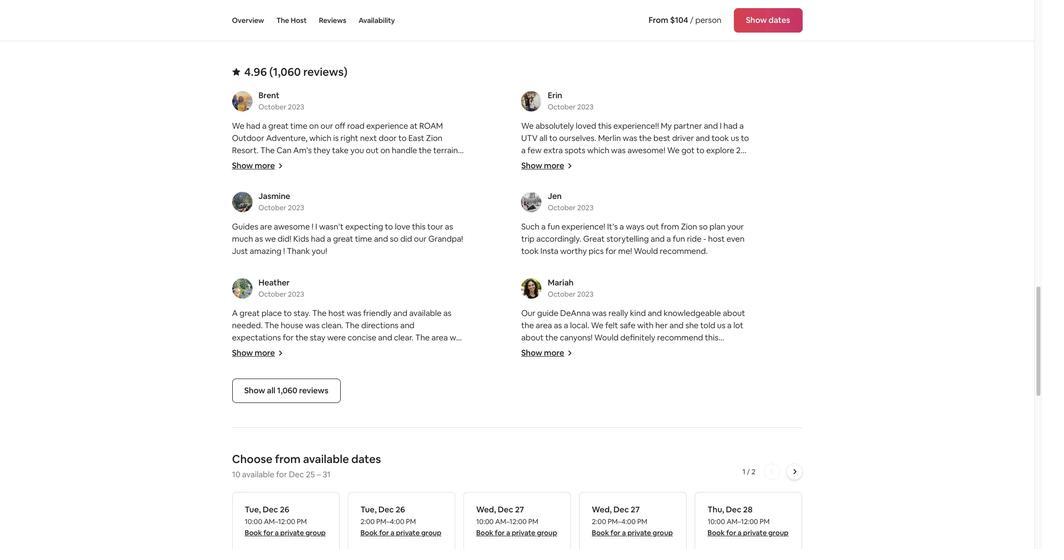 Task type: locate. For each thing, give the bounding box(es) containing it.
dec for tue, dec 26 10:00 am–12:00 pm book for a private group
[[263, 505, 278, 515]]

2 horizontal spatial great
[[333, 234, 353, 244]]

book inside wed, dec 27 2:00 pm–4:00 pm book for a private group
[[592, 529, 609, 538]]

more down expectations
[[255, 348, 275, 359]]

26 inside tue, dec 26 10:00 am–12:00 pm book for a private group
[[280, 505, 289, 515]]

october inside brent october 2023
[[258, 102, 286, 112]]

pm for wed, dec 27 10:00 am–12:00 pm book for a private group
[[528, 517, 538, 527]]

0 vertical spatial out
[[366, 145, 379, 156]]

1 book for a private group link from the left
[[245, 529, 326, 538]]

1 horizontal spatial pm–4:00
[[608, 517, 636, 527]]

we inside we absolutely loved this experience!! my partner and i had a utv all to ourselves. merlin was the best driver and took us to a few extra spots which was awesome! we got to explore 2 slot canyons and merlin was more than happy to take all the pictures we wanted. i highly recommend doing this tour!!
[[554, 170, 565, 180]]

1 2:00 from the left
[[360, 517, 375, 527]]

our
[[321, 121, 333, 131], [232, 170, 245, 180], [414, 234, 427, 244]]

pm inside wed, dec 27 10:00 am–12:00 pm book for a private group
[[528, 517, 538, 527]]

love
[[395, 222, 410, 232]]

3 book from the left
[[476, 529, 493, 538]]

and down expecting
[[374, 234, 388, 244]]

merlin down experience!!
[[598, 133, 621, 144]]

i left highly
[[599, 170, 600, 180]]

october down jen
[[548, 203, 576, 212]]

1 horizontal spatial beautiful.
[[359, 157, 394, 168]]

2 vertical spatial great
[[240, 308, 260, 319]]

private inside wed, dec 27 10:00 am–12:00 pm book for a private group
[[512, 529, 535, 538]]

pics
[[589, 246, 604, 257]]

2
[[736, 145, 741, 156], [752, 468, 756, 477]]

had inside we had a great time on our off road experience at roam outdoor adventure, which is right next door to east zion resort.  the can am's they take you out on handle the terrain very well and the slot canyons are beautiful.  tony collins was our tour guide and he was very personable and very knowledgeable about the area.  it wasn't too bumpy and the scenery is beautiful.  they also offer an experience where you can repel into the canyon.  if i ever come back i'm going to do that one.
[[246, 121, 260, 131]]

1 vertical spatial guide
[[537, 308, 558, 319]]

1 private from the left
[[280, 529, 304, 538]]

1 horizontal spatial tue,
[[360, 505, 377, 515]]

awesome
[[274, 222, 310, 232]]

book for tue, dec 26 10:00 am–12:00 pm book for a private group
[[245, 529, 262, 538]]

group inside tue, dec 26 2:00 pm–4:00 pm book for a private group
[[421, 529, 441, 538]]

great
[[268, 121, 289, 131], [333, 234, 353, 244], [240, 308, 260, 319]]

1 pm from the left
[[297, 517, 307, 527]]

this inside the our guide deanna was really kind and knowledgeable about the area as a local. we felt safe with her and she told us a lot about the canyons! would definitely recommend this experience!
[[705, 333, 718, 343]]

1 horizontal spatial great
[[268, 121, 289, 131]]

road
[[347, 121, 365, 131]]

book
[[245, 529, 262, 538], [360, 529, 378, 538], [476, 529, 493, 538], [592, 529, 609, 538], [708, 529, 725, 538]]

this
[[598, 121, 612, 131], [697, 170, 711, 180], [412, 222, 426, 232], [705, 333, 718, 343]]

10:00 inside wed, dec 27 10:00 am–12:00 pm book for a private group
[[476, 517, 494, 527]]

about down our
[[521, 333, 544, 343]]

1 27 from the left
[[515, 505, 524, 515]]

1 horizontal spatial time
[[355, 234, 372, 244]]

2 pm from the left
[[406, 517, 416, 527]]

am–12:00 for 27
[[495, 517, 527, 527]]

wanted.
[[566, 170, 597, 180]]

27 for wed, dec 27 2:00 pm–4:00 pm book for a private group
[[631, 505, 640, 515]]

1 tue, from the left
[[245, 505, 261, 515]]

the right 'clear.'
[[415, 333, 430, 343]]

pm inside thu, dec 28 10:00 am–12:00 pm book for a private group
[[760, 517, 770, 527]]

repel
[[247, 206, 266, 217]]

guide
[[264, 170, 285, 180], [537, 308, 558, 319]]

area. inside we had a great time on our off road experience at roam outdoor adventure, which is right next door to east zion resort.  the can am's they take you out on handle the terrain very well and the slot canyons are beautiful.  tony collins was our tour guide and he was very personable and very knowledgeable about the area.  it wasn't too bumpy and the scenery is beautiful.  they also offer an experience where you can repel into the canyon.  if i ever come back i'm going to do that one.
[[330, 182, 348, 192]]

we inside the our guide deanna was really kind and knowledgeable about the area as a local. we felt safe with her and she told us a lot about the canyons! would definitely recommend this experience!
[[591, 320, 604, 331]]

1 vertical spatial so
[[390, 234, 398, 244]]

for inside such a fun experience! it's a ways out from zion so plan your trip accordingly. great storytelling and a fun ride - host even took insta worthy pics for me! would recommend.
[[606, 246, 616, 257]]

more down the extra
[[544, 160, 564, 171]]

is down off
[[333, 133, 339, 144]]

as inside a great place to stay. the host was friendly and available as needed. the house was clean. the directions and expectations for the stay were concise and  clear.  the area was perfect. plenty of shopping, food, and nature in the area. it was perfect for myself and my family.
[[443, 308, 451, 319]]

great up "adventure,"
[[268, 121, 289, 131]]

show more
[[232, 160, 275, 171], [521, 160, 564, 171], [232, 348, 275, 359], [521, 348, 564, 359]]

from up recommend.
[[661, 222, 679, 232]]

/ right '1' on the right of the page
[[747, 468, 750, 477]]

and left the he
[[287, 170, 301, 180]]

the down our
[[521, 320, 534, 331]]

knowledgeable up she on the bottom right of the page
[[664, 308, 721, 319]]

0 horizontal spatial 26
[[280, 505, 289, 515]]

0 vertical spatial took
[[712, 133, 729, 144]]

october for mariah
[[548, 290, 576, 299]]

perfect.
[[232, 345, 262, 355]]

adventure,
[[266, 133, 308, 144]]

even
[[727, 234, 745, 244]]

all left the 1,060
[[267, 386, 275, 396]]

tour!!
[[713, 170, 732, 180]]

for inside wed, dec 27 2:00 pm–4:00 pm book for a private group
[[611, 529, 620, 538]]

wed, dec 27 10:00 am–12:00 pm book for a private group
[[476, 505, 557, 538]]

recommend inside the our guide deanna was really kind and knowledgeable about the area as a local. we felt safe with her and she told us a lot about the canyons! would definitely recommend this experience!
[[657, 333, 703, 343]]

–
[[317, 470, 321, 480]]

3 book for a private group link from the left
[[476, 529, 557, 538]]

show all 1,060 reviews
[[244, 386, 328, 396]]

show more button down canyons!
[[521, 348, 572, 359]]

0 horizontal spatial guide
[[264, 170, 285, 180]]

27 inside wed, dec 27 10:00 am–12:00 pm book for a private group
[[515, 505, 524, 515]]

wed,
[[476, 505, 496, 515], [592, 505, 612, 515]]

group inside wed, dec 27 10:00 am–12:00 pm book for a private group
[[537, 529, 557, 538]]

2:00 for wed,
[[592, 517, 606, 527]]

and down shopping,
[[318, 357, 332, 368]]

experience! down canyons!
[[521, 345, 565, 355]]

right
[[341, 133, 358, 144]]

0 vertical spatial wasn't
[[357, 182, 381, 192]]

explore
[[706, 145, 734, 156]]

1 vertical spatial area.
[[424, 345, 442, 355]]

wasn't inside we had a great time on our off road experience at roam outdoor adventure, which is right next door to east zion resort.  the can am's they take you out on handle the terrain very well and the slot canyons are beautiful.  tony collins was our tour guide and he was very personable and very knowledgeable about the area.  it wasn't too bumpy and the scenery is beautiful.  they also offer an experience where you can repel into the canyon.  if i ever come back i'm going to do that one.
[[357, 182, 381, 192]]

stay
[[310, 333, 325, 343]]

26
[[280, 505, 289, 515], [396, 505, 405, 515]]

beautiful. up into
[[271, 194, 306, 205]]

zion down roam
[[426, 133, 442, 144]]

0 horizontal spatial slot
[[297, 157, 310, 168]]

our left off
[[321, 121, 333, 131]]

experience up 'back'
[[375, 194, 417, 205]]

0 horizontal spatial our
[[232, 170, 245, 180]]

a inside we had a great time on our off road experience at roam outdoor adventure, which is right next door to east zion resort.  the can am's they take you out on handle the terrain very well and the slot canyons are beautiful.  tony collins was our tour guide and he was very personable and very knowledgeable about the area.  it wasn't too bumpy and the scenery is beautiful.  they also offer an experience where you can repel into the canyon.  if i ever come back i'm going to do that one.
[[262, 121, 267, 131]]

1 vertical spatial wasn't
[[319, 222, 343, 232]]

5 book from the left
[[708, 529, 725, 538]]

2 group from the left
[[421, 529, 441, 538]]

more inside we absolutely loved this experience!! my partner and i had a utv all to ourselves. merlin was the best driver and took us to a few extra spots which was awesome! we got to explore 2 slot canyons and merlin was more than happy to take all the pictures we wanted. i highly recommend doing this tour!!
[[626, 157, 646, 168]]

0 horizontal spatial !
[[283, 246, 285, 257]]

would inside the our guide deanna was really kind and knowledgeable about the area as a local. we felt safe with her and she told us a lot about the canyons! would definitely recommend this experience!
[[594, 333, 619, 343]]

of
[[289, 345, 297, 355]]

0 horizontal spatial all
[[267, 386, 275, 396]]

show more button for a
[[521, 348, 572, 359]]

1 horizontal spatial so
[[699, 222, 708, 232]]

2023 for jasmine
[[288, 203, 304, 212]]

4 pm from the left
[[637, 517, 647, 527]]

2 horizontal spatial available
[[409, 308, 442, 319]]

us inside the our guide deanna was really kind and knowledgeable about the area as a local. we felt safe with her and she told us a lot about the canyons! would definitely recommend this experience!
[[717, 320, 725, 331]]

0 horizontal spatial tue,
[[245, 505, 261, 515]]

slot inside we had a great time on our off road experience at roam outdoor adventure, which is right next door to east zion resort.  the can am's they take you out on handle the terrain very well and the slot canyons are beautiful.  tony collins was our tour guide and he was very personable and very knowledgeable about the area.  it wasn't too bumpy and the scenery is beautiful.  they also offer an experience where you can repel into the canyon.  if i ever come back i'm going to do that one.
[[297, 157, 310, 168]]

wed, for wed, dec 27 2:00 pm–4:00 pm book for a private group
[[592, 505, 612, 515]]

experience!
[[562, 222, 605, 232], [521, 345, 565, 355]]

1 am–12:00 from the left
[[264, 517, 295, 527]]

1 vertical spatial great
[[333, 234, 353, 244]]

tue, dec 26 2:00 pm–4:00 pm book for a private group
[[360, 505, 441, 538]]

us for took
[[731, 133, 739, 144]]

jen october 2023
[[548, 191, 594, 212]]

the inside we had a great time on our off road experience at roam outdoor adventure, which is right next door to east zion resort.  the can am's they take you out on handle the terrain very well and the slot canyons are beautiful.  tony collins was our tour guide and he was very personable and very knowledgeable about the area.  it wasn't too bumpy and the scenery is beautiful.  they also offer an experience where you can repel into the canyon.  if i ever come back i'm going to do that one.
[[260, 145, 275, 156]]

from
[[661, 222, 679, 232], [275, 452, 301, 467]]

1 group from the left
[[305, 529, 326, 538]]

book for a private group link for tue, dec 26 10:00 am–12:00 pm book for a private group
[[245, 529, 326, 538]]

0 vertical spatial knowledgeable
[[232, 182, 289, 192]]

1 slot from the left
[[297, 157, 310, 168]]

0 horizontal spatial pm–4:00
[[376, 517, 404, 527]]

your
[[727, 222, 744, 232]]

0 vertical spatial zion
[[426, 133, 442, 144]]

where
[[419, 194, 443, 205]]

absolutely
[[536, 121, 574, 131]]

show more down resort.
[[232, 160, 275, 171]]

group for tue, dec 26 10:00 am–12:00 pm book for a private group
[[305, 529, 326, 538]]

the right stay.
[[312, 308, 327, 319]]

show more for outdoor
[[232, 160, 275, 171]]

had up 'explore'
[[723, 121, 738, 131]]

!
[[312, 222, 314, 232], [283, 246, 285, 257]]

to inside a great place to stay. the host was friendly and available as needed. the house was clean. the directions and expectations for the stay were concise and  clear.  the area was perfect. plenty of shopping, food, and nature in the area. it was perfect for myself and my family.
[[284, 308, 292, 319]]

heather image
[[232, 279, 252, 299], [232, 279, 252, 299]]

2 slot from the left
[[521, 157, 535, 168]]

2023 up "adventure,"
[[288, 102, 304, 112]]

0 vertical spatial on
[[309, 121, 319, 131]]

0 vertical spatial are
[[345, 157, 357, 168]]

2023 for jen
[[577, 203, 594, 212]]

book inside thu, dec 28 10:00 am–12:00 pm book for a private group
[[708, 529, 725, 538]]

book for a private group link
[[245, 529, 326, 538], [360, 529, 441, 538], [476, 529, 557, 538], [592, 529, 673, 538], [708, 529, 789, 538]]

the down the 'place'
[[265, 320, 279, 331]]

0 horizontal spatial which
[[309, 133, 331, 144]]

1 horizontal spatial it
[[444, 345, 449, 355]]

about
[[291, 182, 314, 192], [723, 308, 745, 319], [521, 333, 544, 343]]

availability
[[359, 16, 395, 25]]

private for tue, dec 26 10:00 am–12:00 pm book for a private group
[[280, 529, 304, 538]]

0 vertical spatial available
[[409, 308, 442, 319]]

and right her at the bottom of the page
[[669, 320, 684, 331]]

highly
[[602, 170, 624, 180]]

3 am–12:00 from the left
[[727, 517, 758, 527]]

area. right 'in'
[[424, 345, 442, 355]]

great down expecting
[[333, 234, 353, 244]]

which
[[309, 133, 331, 144], [587, 145, 609, 156]]

mariah image
[[521, 279, 542, 299]]

took inside we absolutely loved this experience!! my partner and i had a utv all to ourselves. merlin was the best driver and took us to a few extra spots which was awesome! we got to explore 2 slot canyons and merlin was more than happy to take all the pictures we wanted. i highly recommend doing this tour!!
[[712, 133, 729, 144]]

book for a private group link for wed, dec 27 2:00 pm–4:00 pm book for a private group
[[592, 529, 673, 538]]

can
[[277, 145, 292, 156]]

show more button down the extra
[[521, 160, 572, 171]]

2023 up awesome
[[288, 203, 304, 212]]

had up outdoor
[[246, 121, 260, 131]]

! down 'did!'
[[283, 246, 285, 257]]

with
[[637, 320, 654, 331]]

definitely
[[620, 333, 655, 343]]

resort.
[[232, 145, 259, 156]]

show more down expectations
[[232, 348, 275, 359]]

2 2:00 from the left
[[592, 517, 606, 527]]

2:00 inside wed, dec 27 2:00 pm–4:00 pm book for a private group
[[592, 517, 606, 527]]

our down resort.
[[232, 170, 245, 180]]

tue, inside tue, dec 26 10:00 am–12:00 pm book for a private group
[[245, 505, 261, 515]]

tue, for tue, dec 26 2:00 pm–4:00 pm book for a private group
[[360, 505, 377, 515]]

had inside we absolutely loved this experience!! my partner and i had a utv all to ourselves. merlin was the best driver and took us to a few extra spots which was awesome! we got to explore 2 slot canyons and merlin was more than happy to take all the pictures we wanted. i highly recommend doing this tour!!
[[723, 121, 738, 131]]

10:00 for thu,
[[708, 517, 725, 527]]

this inside guides are awesome ! i wasn't expecting to love this tour as much as we did! kids had a great time and so did  our grandpa! just amazing ! thank you!
[[412, 222, 426, 232]]

pm for thu, dec 28 10:00 am–12:00 pm book for a private group
[[760, 517, 770, 527]]

0 vertical spatial from
[[661, 222, 679, 232]]

beautiful.
[[359, 157, 394, 168], [271, 194, 306, 205]]

26 for tue, dec 26 2:00 pm–4:00 pm book for a private group
[[396, 505, 405, 515]]

2 27 from the left
[[631, 505, 640, 515]]

1 vertical spatial experience!
[[521, 345, 565, 355]]

was
[[623, 133, 637, 144], [611, 145, 626, 156], [442, 157, 456, 168], [610, 157, 624, 168], [314, 170, 328, 180], [347, 308, 361, 319], [592, 308, 607, 319], [305, 320, 320, 331], [450, 333, 464, 343], [232, 357, 247, 368]]

2 horizontal spatial about
[[723, 308, 745, 319]]

2 book from the left
[[360, 529, 378, 538]]

private for wed, dec 27 2:00 pm–4:00 pm book for a private group
[[627, 529, 651, 538]]

0 horizontal spatial 27
[[515, 505, 524, 515]]

knowledgeable inside we had a great time on our off road experience at roam outdoor adventure, which is right next door to east zion resort.  the can am's they take you out on handle the terrain very well and the slot canyons are beautiful.  tony collins was our tour guide and he was very personable and very knowledgeable about the area.  it wasn't too bumpy and the scenery is beautiful.  they also offer an experience where you can repel into the canyon.  if i ever come back i'm going to do that one.
[[232, 182, 289, 192]]

private for tue, dec 26 2:00 pm–4:00 pm book for a private group
[[396, 529, 420, 538]]

2 book for a private group link from the left
[[360, 529, 441, 538]]

1 horizontal spatial which
[[587, 145, 609, 156]]

from inside such a fun experience! it's a ways out from zion so plan your trip accordingly. great storytelling and a fun ride - host even took insta worthy pics for me! would recommend.
[[661, 222, 679, 232]]

book for wed, dec 27 10:00 am–12:00 pm book for a private group
[[476, 529, 493, 538]]

for
[[606, 246, 616, 257], [283, 333, 294, 343], [279, 357, 289, 368], [276, 470, 287, 480], [263, 529, 273, 538], [379, 529, 389, 538], [495, 529, 505, 538], [611, 529, 620, 538], [726, 529, 736, 538]]

1 vertical spatial zion
[[681, 222, 697, 232]]

recommend down she on the bottom right of the page
[[657, 333, 703, 343]]

brent image
[[232, 91, 252, 112]]

2023 up stay.
[[288, 290, 304, 299]]

very down resort.
[[232, 157, 248, 168]]

1 horizontal spatial fun
[[673, 234, 685, 244]]

dec inside wed, dec 27 10:00 am–12:00 pm book for a private group
[[498, 505, 513, 515]]

2023 inside erin october 2023
[[577, 102, 594, 112]]

in
[[401, 345, 408, 355]]

for inside wed, dec 27 10:00 am–12:00 pm book for a private group
[[495, 529, 505, 538]]

are inside we had a great time on our off road experience at roam outdoor adventure, which is right next door to east zion resort.  the can am's they take you out on handle the terrain very well and the slot canyons are beautiful.  tony collins was our tour guide and he was very personable and very knowledgeable about the area.  it wasn't too bumpy and the scenery is beautiful.  they also offer an experience where you can repel into the canyon.  if i ever come back i'm going to do that one.
[[345, 157, 357, 168]]

i inside guides are awesome ! i wasn't expecting to love this tour as much as we did! kids had a great time and so did  our grandpa! just amazing ! thank you!
[[315, 222, 317, 232]]

erin image
[[521, 91, 542, 112], [521, 91, 542, 112]]

host up clean.
[[328, 308, 345, 319]]

2023 inside brent october 2023
[[288, 102, 304, 112]]

would right me!
[[634, 246, 658, 257]]

october down heather
[[258, 290, 286, 299]]

2 am–12:00 from the left
[[495, 517, 527, 527]]

they
[[314, 145, 330, 156]]

guide inside the our guide deanna was really kind and knowledgeable about the area as a local. we felt safe with her and she told us a lot about the canyons! would definitely recommend this experience!
[[537, 308, 558, 319]]

1 horizontal spatial zion
[[681, 222, 697, 232]]

2023 inside heather october 2023
[[288, 290, 304, 299]]

1 vertical spatial fun
[[673, 234, 685, 244]]

show more button down resort.
[[232, 160, 283, 171]]

3 10:00 from the left
[[708, 517, 725, 527]]

for inside tue, dec 26 10:00 am–12:00 pm book for a private group
[[263, 529, 273, 538]]

pm inside tue, dec 26 10:00 am–12:00 pm book for a private group
[[297, 517, 307, 527]]

a inside tue, dec 26 10:00 am–12:00 pm book for a private group
[[275, 529, 279, 538]]

0 vertical spatial great
[[268, 121, 289, 131]]

2 private from the left
[[396, 529, 420, 538]]

october down brent
[[258, 102, 286, 112]]

deanna
[[560, 308, 590, 319]]

so up -
[[699, 222, 708, 232]]

1 horizontal spatial tour
[[427, 222, 443, 232]]

5 pm from the left
[[760, 517, 770, 527]]

us right told
[[717, 320, 725, 331]]

1 vertical spatial we
[[265, 234, 276, 244]]

2 tue, from the left
[[360, 505, 377, 515]]

1 wed, from the left
[[476, 505, 496, 515]]

insta
[[540, 246, 558, 257]]

amazing
[[250, 246, 281, 257]]

1 horizontal spatial from
[[661, 222, 679, 232]]

2 vertical spatial all
[[267, 386, 275, 396]]

it
[[350, 182, 355, 192], [444, 345, 449, 355]]

were
[[327, 333, 346, 343]]

show down resort.
[[232, 160, 253, 171]]

are up personable
[[345, 157, 357, 168]]

on down door
[[380, 145, 390, 156]]

and
[[704, 121, 718, 131], [696, 133, 710, 144], [266, 157, 281, 168], [569, 157, 584, 168], [287, 170, 301, 180], [392, 170, 406, 180], [426, 182, 440, 192], [374, 234, 388, 244], [651, 234, 665, 244], [393, 308, 407, 319], [648, 308, 662, 319], [400, 320, 414, 331], [669, 320, 684, 331], [378, 333, 392, 343], [359, 345, 373, 355], [318, 357, 332, 368]]

available down choose
[[242, 470, 274, 480]]

group for thu, dec 28 10:00 am–12:00 pm book for a private group
[[768, 529, 789, 538]]

book inside tue, dec 26 10:00 am–12:00 pm book for a private group
[[245, 529, 262, 538]]

2023 for brent
[[288, 102, 304, 112]]

2 10:00 from the left
[[476, 517, 494, 527]]

1 10:00 from the left
[[245, 517, 262, 527]]

shopping,
[[299, 345, 336, 355]]

1 horizontal spatial would
[[634, 246, 658, 257]]

1 vertical spatial available
[[303, 452, 349, 467]]

group for wed, dec 27 10:00 am–12:00 pm book for a private group
[[537, 529, 557, 538]]

1 26 from the left
[[280, 505, 289, 515]]

4 book for a private group link from the left
[[592, 529, 673, 538]]

october down the mariah
[[548, 290, 576, 299]]

5 private from the left
[[743, 529, 767, 538]]

take
[[332, 145, 349, 156], [702, 157, 718, 168]]

place
[[261, 308, 282, 319]]

pm for tue, dec 26 2:00 pm–4:00 pm book for a private group
[[406, 517, 416, 527]]

the up awesome!
[[639, 133, 652, 144]]

tue,
[[245, 505, 261, 515], [360, 505, 377, 515]]

all right "utv"
[[539, 133, 547, 144]]

are inside guides are awesome ! i wasn't expecting to love this tour as much as we did! kids had a great time and so did  our grandpa! just amazing ! thank you!
[[260, 222, 272, 232]]

-
[[703, 234, 706, 244]]

show down few
[[521, 160, 542, 171]]

1 vertical spatial out
[[646, 222, 659, 232]]

1 vertical spatial area
[[432, 333, 448, 343]]

0 horizontal spatial /
[[690, 15, 694, 25]]

more for we absolutely loved this experience!! my partner and i had a utv all to ourselves. merlin was the best driver and took us to a few extra spots which was awesome! we got to explore 2 slot canyons and merlin was more than happy to take all the pictures we wanted. i highly recommend doing this tour!!
[[544, 160, 564, 171]]

slot down am's
[[297, 157, 310, 168]]

we up amazing on the left
[[265, 234, 276, 244]]

pm inside wed, dec 27 2:00 pm–4:00 pm book for a private group
[[637, 517, 647, 527]]

dec inside thu, dec 28 10:00 am–12:00 pm book for a private group
[[726, 505, 741, 515]]

reviews)
[[303, 65, 347, 79]]

take inside we absolutely loved this experience!! my partner and i had a utv all to ourselves. merlin was the best driver and took us to a few extra spots which was awesome! we got to explore 2 slot canyons and merlin was more than happy to take all the pictures we wanted. i highly recommend doing this tour!!
[[702, 157, 718, 168]]

ever
[[340, 206, 357, 217]]

10:00 inside tue, dec 26 10:00 am–12:00 pm book for a private group
[[245, 517, 262, 527]]

we
[[232, 121, 244, 131], [521, 121, 534, 131], [667, 145, 680, 156], [591, 320, 604, 331]]

ourselves.
[[559, 133, 596, 144]]

1 vertical spatial recommend
[[657, 333, 703, 343]]

2023 inside jasmine october 2023
[[288, 203, 304, 212]]

my
[[334, 357, 345, 368]]

pm for tue, dec 26 10:00 am–12:00 pm book for a private group
[[297, 517, 307, 527]]

time up "adventure,"
[[290, 121, 307, 131]]

1 vertical spatial time
[[355, 234, 372, 244]]

private for thu, dec 28 10:00 am–12:00 pm book for a private group
[[743, 529, 767, 538]]

wasn't
[[357, 182, 381, 192], [319, 222, 343, 232]]

nature
[[375, 345, 399, 355]]

2023 up great
[[577, 203, 594, 212]]

0 horizontal spatial us
[[717, 320, 725, 331]]

0 horizontal spatial canyons
[[312, 157, 343, 168]]

so left did
[[390, 234, 398, 244]]

out inside such a fun experience! it's a ways out from zion so plan your trip accordingly. great storytelling and a fun ride - host even took insta worthy pics for me! would recommend.
[[646, 222, 659, 232]]

host inside a great place to stay. the host was friendly and available as needed. the house was clean. the directions and expectations for the stay were concise and  clear.  the area was perfect. plenty of shopping, food, and nature in the area. it was perfect for myself and my family.
[[328, 308, 345, 319]]

it up offer
[[350, 182, 355, 192]]

which right spots
[[587, 145, 609, 156]]

2 wed, from the left
[[592, 505, 612, 515]]

1 vertical spatial our
[[232, 170, 245, 180]]

he
[[303, 170, 312, 180]]

this right the love on the top left
[[412, 222, 426, 232]]

a great place to stay. the host was friendly and available as needed. the house was clean. the directions and expectations for the stay were concise and  clear.  the area was perfect. plenty of shopping, food, and nature in the area. it was perfect for myself and my family.
[[232, 308, 464, 368]]

they
[[308, 194, 326, 205]]

show more button for all
[[521, 160, 572, 171]]

10:00 for tue,
[[245, 517, 262, 527]]

1 book from the left
[[245, 529, 262, 538]]

1 vertical spatial from
[[275, 452, 301, 467]]

stay.
[[294, 308, 310, 319]]

tue, for tue, dec 26 10:00 am–12:00 pm book for a private group
[[245, 505, 261, 515]]

an
[[365, 194, 374, 205]]

0 vertical spatial about
[[291, 182, 314, 192]]

3 group from the left
[[537, 529, 557, 538]]

3 private from the left
[[512, 529, 535, 538]]

show for our guide deanna was really kind and knowledgeable about the area as a local. we felt safe with her and she told us a lot about the canyons! would definitely recommend this experience!
[[521, 348, 542, 359]]

the up they
[[315, 182, 328, 192]]

us for told
[[717, 320, 725, 331]]

and up recommend.
[[651, 234, 665, 244]]

1 vertical spatial dates
[[351, 452, 381, 467]]

storytelling
[[606, 234, 649, 244]]

2023 up 'deanna'
[[577, 290, 594, 299]]

2 horizontal spatial our
[[414, 234, 427, 244]]

book for thu, dec 28 10:00 am–12:00 pm book for a private group
[[708, 529, 725, 538]]

as for our guide deanna was really kind and knowledgeable about the area as a local. we felt safe with her and she told us a lot about the canyons! would definitely recommend this experience!
[[554, 320, 562, 331]]

private
[[280, 529, 304, 538], [396, 529, 420, 538], [512, 529, 535, 538], [627, 529, 651, 538], [743, 529, 767, 538]]

the left host on the top of the page
[[276, 16, 289, 25]]

directions
[[361, 320, 399, 331]]

best
[[653, 133, 670, 144]]

got
[[681, 145, 695, 156]]

1 pm–4:00 from the left
[[376, 517, 404, 527]]

! down the canyon.
[[312, 222, 314, 232]]

0 horizontal spatial 2:00
[[360, 517, 375, 527]]

4 group from the left
[[653, 529, 673, 538]]

tour down well at the left
[[246, 170, 262, 180]]

show for a great place to stay. the host was friendly and available as needed. the house was clean. the directions and expectations for the stay were concise and  clear.  the area was perfect. plenty of shopping, food, and nature in the area. it was perfect for myself and my family.
[[232, 348, 253, 359]]

food,
[[337, 345, 357, 355]]

2 26 from the left
[[396, 505, 405, 515]]

0 horizontal spatial out
[[366, 145, 379, 156]]

private inside wed, dec 27 2:00 pm–4:00 pm book for a private group
[[627, 529, 651, 538]]

4 book from the left
[[592, 529, 609, 538]]

2 vertical spatial available
[[242, 470, 274, 480]]

1 canyons from the left
[[312, 157, 343, 168]]

zion inside such a fun experience! it's a ways out from zion so plan your trip accordingly. great storytelling and a fun ride - host even took insta worthy pics for me! would recommend.
[[681, 222, 697, 232]]

great inside a great place to stay. the host was friendly and available as needed. the house was clean. the directions and expectations for the stay were concise and  clear.  the area was perfect. plenty of shopping, food, and nature in the area. it was perfect for myself and my family.
[[240, 308, 260, 319]]

2 canyons from the left
[[537, 157, 568, 168]]

a
[[262, 121, 267, 131], [739, 121, 744, 131], [521, 145, 526, 156], [541, 222, 546, 232], [620, 222, 624, 232], [327, 234, 331, 244], [667, 234, 671, 244], [564, 320, 568, 331], [727, 320, 732, 331], [275, 529, 279, 538], [391, 529, 394, 538], [506, 529, 510, 538], [622, 529, 626, 538], [738, 529, 742, 538]]

list
[[228, 90, 807, 379]]

did
[[400, 234, 412, 244]]

group inside tue, dec 26 10:00 am–12:00 pm book for a private group
[[305, 529, 326, 538]]

group inside wed, dec 27 2:00 pm–4:00 pm book for a private group
[[653, 529, 673, 538]]

26 for tue, dec 26 10:00 am–12:00 pm book for a private group
[[280, 505, 289, 515]]

our right did
[[414, 234, 427, 244]]

1 horizontal spatial dates
[[769, 15, 790, 25]]

which up they
[[309, 133, 331, 144]]

1 horizontal spatial is
[[333, 133, 339, 144]]

show more for a
[[521, 348, 564, 359]]

guide down well at the left
[[264, 170, 285, 180]]

trip
[[521, 234, 535, 244]]

am–12:00 inside thu, dec 28 10:00 am–12:00 pm book for a private group
[[727, 517, 758, 527]]

1 horizontal spatial canyons
[[537, 157, 568, 168]]

so
[[699, 222, 708, 232], [390, 234, 398, 244]]

1 horizontal spatial 2
[[752, 468, 756, 477]]

0 vertical spatial we
[[554, 170, 565, 180]]

about up lot on the right bottom
[[723, 308, 745, 319]]

0 vertical spatial experience!
[[562, 222, 605, 232]]

choose
[[232, 452, 272, 467]]

0 vertical spatial it
[[350, 182, 355, 192]]

show down perfect
[[244, 386, 265, 396]]

26 inside tue, dec 26 2:00 pm–4:00 pm book for a private group
[[396, 505, 405, 515]]

the down can on the left of the page
[[282, 157, 295, 168]]

1 horizontal spatial guide
[[537, 308, 558, 319]]

a inside wed, dec 27 2:00 pm–4:00 pm book for a private group
[[622, 529, 626, 538]]

kind
[[630, 308, 646, 319]]

27 inside wed, dec 27 2:00 pm–4:00 pm book for a private group
[[631, 505, 640, 515]]

3 pm from the left
[[528, 517, 538, 527]]

show right person
[[746, 15, 767, 25]]

more
[[626, 157, 646, 168], [255, 160, 275, 171], [544, 160, 564, 171], [255, 348, 275, 359], [544, 348, 564, 359]]

0 horizontal spatial available
[[242, 470, 274, 480]]

is up into
[[263, 194, 269, 205]]

1 horizontal spatial slot
[[521, 157, 535, 168]]

dec for wed, dec 27 2:00 pm–4:00 pm book for a private group
[[613, 505, 629, 515]]

zion up ride
[[681, 222, 697, 232]]

0 vertical spatial would
[[634, 246, 658, 257]]

0 horizontal spatial would
[[594, 333, 619, 343]]

1 horizontal spatial we
[[554, 170, 565, 180]]

the right 'in'
[[409, 345, 422, 355]]

wed, inside wed, dec 27 10:00 am–12:00 pm book for a private group
[[476, 505, 496, 515]]

0 vertical spatial host
[[708, 234, 725, 244]]

are down repel
[[260, 222, 272, 232]]

fun up the accordingly.
[[547, 222, 560, 232]]

accordingly.
[[536, 234, 581, 244]]

1 vertical spatial you
[[444, 194, 458, 205]]

had up you!
[[311, 234, 325, 244]]

recommend inside we absolutely loved this experience!! my partner and i had a utv all to ourselves. merlin was the best driver and took us to a few extra spots which was awesome! we got to explore 2 slot canyons and merlin was more than happy to take all the pictures we wanted. i highly recommend doing this tour!!
[[626, 170, 672, 180]]

5 group from the left
[[768, 529, 789, 538]]

1 vertical spatial which
[[587, 145, 609, 156]]

0 horizontal spatial area.
[[330, 182, 348, 192]]

book for wed, dec 27 2:00 pm–4:00 pm book for a private group
[[592, 529, 609, 538]]

book inside wed, dec 27 10:00 am–12:00 pm book for a private group
[[476, 529, 493, 538]]

5 book for a private group link from the left
[[708, 529, 789, 538]]

jen image
[[521, 192, 542, 212], [521, 192, 542, 212]]

1 horizontal spatial /
[[747, 468, 750, 477]]

from right choose
[[275, 452, 301, 467]]

0 horizontal spatial knowledgeable
[[232, 182, 289, 192]]

took down trip on the top
[[521, 246, 539, 257]]

2023 for heather
[[288, 290, 304, 299]]

0 horizontal spatial wasn't
[[319, 222, 343, 232]]

2 pm–4:00 from the left
[[608, 517, 636, 527]]

on up they
[[309, 121, 319, 131]]

/ right $104 at the top of the page
[[690, 15, 694, 25]]

very
[[232, 157, 248, 168], [330, 170, 346, 180], [408, 170, 424, 180]]

/
[[690, 15, 694, 25], [747, 468, 750, 477]]

experience! inside such a fun experience! it's a ways out from zion so plan your trip accordingly. great storytelling and a fun ride - host even took insta worthy pics for me! would recommend.
[[562, 222, 605, 232]]

1 horizontal spatial area
[[536, 320, 552, 331]]

4 private from the left
[[627, 529, 651, 538]]

31
[[323, 470, 331, 480]]

1 horizontal spatial out
[[646, 222, 659, 232]]

and down tony
[[392, 170, 406, 180]]

about down the he
[[291, 182, 314, 192]]

wasn't inside guides are awesome ! i wasn't expecting to love this tour as much as we did! kids had a great time and so did  our grandpa! just amazing ! thank you!
[[319, 222, 343, 232]]

october inside jen october 2023
[[548, 203, 576, 212]]

1 horizontal spatial are
[[345, 157, 357, 168]]

1 vertical spatial it
[[444, 345, 449, 355]]



Task type: describe. For each thing, give the bounding box(es) containing it.
2023 for erin
[[577, 102, 594, 112]]

book for a private group link for tue, dec 26 2:00 pm–4:00 pm book for a private group
[[360, 529, 441, 538]]

few
[[527, 145, 542, 156]]

a inside tue, dec 26 2:00 pm–4:00 pm book for a private group
[[391, 529, 394, 538]]

4.96
[[244, 65, 267, 79]]

it inside a great place to stay. the host was friendly and available as needed. the house was clean. the directions and expectations for the stay were concise and  clear.  the area was perfect. plenty of shopping, food, and nature in the area. it was perfect for myself and my family.
[[444, 345, 449, 355]]

and inside guides are awesome ! i wasn't expecting to love this tour as much as we did! kids had a great time and so did  our grandpa! just amazing ! thank you!
[[374, 234, 388, 244]]

2 inside we absolutely loved this experience!! my partner and i had a utv all to ourselves. merlin was the best driver and took us to a few extra spots which was awesome! we got to explore 2 slot canyons and merlin was more than happy to take all the pictures we wanted. i highly recommend doing this tour!!
[[736, 145, 741, 156]]

grandpa!
[[428, 234, 463, 244]]

brent october 2023
[[258, 90, 304, 112]]

1 vertical spatial on
[[380, 145, 390, 156]]

ride
[[687, 234, 701, 244]]

guide inside we had a great time on our off road experience at roam outdoor adventure, which is right next door to east zion resort.  the can am's they take you out on handle the terrain very well and the slot canyons are beautiful.  tony collins was our tour guide and he was very personable and very knowledgeable about the area.  it wasn't too bumpy and the scenery is beautiful.  they also offer an experience where you can repel into the canyon.  if i ever come back i'm going to do that one.
[[264, 170, 285, 180]]

such
[[521, 222, 539, 232]]

erin
[[548, 90, 562, 101]]

show more for all
[[521, 160, 564, 171]]

did!
[[278, 234, 291, 244]]

great inside we had a great time on our off road experience at roam outdoor adventure, which is right next door to east zion resort.  the can am's they take you out on handle the terrain very well and the slot canyons are beautiful.  tony collins was our tour guide and he was very personable and very knowledgeable about the area.  it wasn't too bumpy and the scenery is beautiful.  they also offer an experience where you can repel into the canyon.  if i ever come back i'm going to do that one.
[[268, 121, 289, 131]]

area. inside a great place to stay. the host was friendly and available as needed. the house was clean. the directions and expectations for the stay were concise and  clear.  the area was perfect. plenty of shopping, food, and nature in the area. it was perfect for myself and my family.
[[424, 345, 442, 355]]

take inside we had a great time on our off road experience at roam outdoor adventure, which is right next door to east zion resort.  the can am's they take you out on handle the terrain very well and the slot canyons are beautiful.  tony collins was our tour guide and he was very personable and very knowledgeable about the area.  it wasn't too bumpy and the scenery is beautiful.  they also offer an experience where you can repel into the canyon.  if i ever come back i'm going to do that one.
[[332, 145, 349, 156]]

friendly
[[363, 308, 392, 319]]

tour inside guides are awesome ! i wasn't expecting to love this tour as much as we did! kids had a great time and so did  our grandpa! just amazing ! thank you!
[[427, 222, 443, 232]]

show inside show all 1,060 reviews link
[[244, 386, 265, 396]]

1 vertical spatial !
[[283, 246, 285, 257]]

0 vertical spatial all
[[539, 133, 547, 144]]

kids
[[293, 234, 309, 244]]

the up awesome
[[284, 206, 297, 217]]

mariah image
[[521, 279, 542, 299]]

book for tue, dec 26 2:00 pm–4:00 pm book for a private group
[[360, 529, 378, 538]]

0 horizontal spatial fun
[[547, 222, 560, 232]]

and up 'where'
[[426, 182, 440, 192]]

zion inside we had a great time on our off road experience at roam outdoor adventure, which is right next door to east zion resort.  the can am's they take you out on handle the terrain very well and the slot canyons are beautiful.  tony collins was our tour guide and he was very personable and very knowledgeable about the area.  it wasn't too bumpy and the scenery is beautiful.  they also offer an experience where you can repel into the canyon.  if i ever come back i'm going to do that one.
[[426, 133, 442, 144]]

and right friendly
[[393, 308, 407, 319]]

0 vertical spatial !
[[312, 222, 314, 232]]

reviews
[[299, 386, 328, 396]]

guides are awesome ! i wasn't expecting to love this tour as much as we did! kids had a great time and so did  our grandpa! just amazing ! thank you!
[[232, 222, 463, 257]]

a inside wed, dec 27 10:00 am–12:00 pm book for a private group
[[506, 529, 510, 538]]

reviews
[[319, 16, 346, 25]]

which inside we had a great time on our off road experience at roam outdoor adventure, which is right next door to east zion resort.  the can am's they take you out on handle the terrain very well and the slot canyons are beautiful.  tony collins was our tour guide and he was very personable and very knowledgeable about the area.  it wasn't too bumpy and the scenery is beautiful.  they also offer an experience where you can repel into the canyon.  if i ever come back i'm going to do that one.
[[309, 133, 331, 144]]

plan
[[709, 222, 725, 232]]

october for jen
[[548, 203, 576, 212]]

bumpy
[[398, 182, 424, 192]]

worthy
[[560, 246, 587, 257]]

local.
[[570, 320, 589, 331]]

the up the collins
[[419, 145, 431, 156]]

list containing brent
[[228, 90, 807, 379]]

1 vertical spatial experience
[[375, 194, 417, 205]]

0 vertical spatial experience
[[366, 121, 408, 131]]

0 horizontal spatial very
[[232, 157, 248, 168]]

collins
[[416, 157, 440, 168]]

roam
[[419, 121, 443, 131]]

experience! inside the our guide deanna was really kind and knowledgeable about the area as a local. we felt safe with her and she told us a lot about the canyons! would definitely recommend this experience!
[[521, 345, 565, 355]]

the up concise
[[345, 320, 359, 331]]

my
[[661, 121, 672, 131]]

area inside a great place to stay. the host was friendly and available as needed. the house was clean. the directions and expectations for the stay were concise and  clear.  the area was perfect. plenty of shopping, food, and nature in the area. it was perfect for myself and my family.
[[432, 333, 448, 343]]

mariah october 2023
[[548, 278, 594, 299]]

utv
[[521, 133, 538, 144]]

would inside such a fun experience! it's a ways out from zion so plan your trip accordingly. great storytelling and a fun ride - host even took insta worthy pics for me! would recommend.
[[634, 246, 658, 257]]

to inside guides are awesome ! i wasn't expecting to love this tour as much as we did! kids had a great time and so did  our grandpa! just amazing ! thank you!
[[385, 222, 393, 232]]

dates inside choose from available dates 10 available for dec 25 – 31
[[351, 452, 381, 467]]

expectations
[[232, 333, 281, 343]]

0 vertical spatial merlin
[[598, 133, 621, 144]]

and down spots
[[569, 157, 584, 168]]

the up the tour!!
[[730, 157, 742, 168]]

and down can on the left of the page
[[266, 157, 281, 168]]

2 vertical spatial about
[[521, 333, 544, 343]]

0 horizontal spatial is
[[263, 194, 269, 205]]

show for we had a great time on our off road experience at roam outdoor adventure, which is right next door to east zion resort.  the can am's they take you out on handle the terrain very well and the slot canyons are beautiful.  tony collins was our tour guide and he was very personable and very knowledgeable about the area.  it wasn't too bumpy and the scenery is beautiful.  they also offer an experience where you can repel into the canyon.  if i ever come back i'm going to do that one.
[[232, 160, 253, 171]]

time inside guides are awesome ! i wasn't expecting to love this tour as much as we did! kids had a great time and so did  our grandpa! just amazing ! thank you!
[[355, 234, 372, 244]]

1 vertical spatial merlin
[[585, 157, 608, 168]]

jasmine image
[[232, 192, 252, 212]]

1 vertical spatial about
[[723, 308, 745, 319]]

offer
[[345, 194, 363, 205]]

1 vertical spatial /
[[747, 468, 750, 477]]

tour inside we had a great time on our off road experience at roam outdoor adventure, which is right next door to east zion resort.  the can am's they take you out on handle the terrain very well and the slot canyons are beautiful.  tony collins was our tour guide and he was very personable and very knowledgeable about the area.  it wasn't too bumpy and the scenery is beautiful.  they also offer an experience where you can repel into the canyon.  if i ever come back i'm going to do that one.
[[246, 170, 262, 180]]

show all 1,060 reviews link
[[232, 379, 341, 403]]

wed, for wed, dec 27 10:00 am–12:00 pm book for a private group
[[476, 505, 496, 515]]

needed.
[[232, 320, 263, 331]]

pm–4:00 for 27
[[608, 517, 636, 527]]

10:00 for wed,
[[476, 517, 494, 527]]

a inside thu, dec 28 10:00 am–12:00 pm book for a private group
[[738, 529, 742, 538]]

we had a great time on our off road experience at roam outdoor adventure, which is right next door to east zion resort.  the can am's they take you out on handle the terrain very well and the slot canyons are beautiful.  tony collins was our tour guide and he was very personable and very knowledgeable about the area.  it wasn't too bumpy and the scenery is beautiful.  they also offer an experience where you can repel into the canyon.  if i ever come back i'm going to do that one.
[[232, 121, 458, 229]]

group for tue, dec 26 2:00 pm–4:00 pm book for a private group
[[421, 529, 441, 538]]

for inside tue, dec 26 2:00 pm–4:00 pm book for a private group
[[379, 529, 389, 538]]

a inside guides are awesome ! i wasn't expecting to love this tour as much as we did! kids had a great time and so did  our grandpa! just amazing ! thank you!
[[327, 234, 331, 244]]

area inside the our guide deanna was really kind and knowledgeable about the area as a local. we felt safe with her and she told us a lot about the canyons! would definitely recommend this experience!
[[536, 320, 552, 331]]

took inside such a fun experience! it's a ways out from zion so plan your trip accordingly. great storytelling and a fun ride - host even took insta worthy pics for me! would recommend.
[[521, 246, 539, 257]]

can
[[232, 206, 246, 217]]

was inside the our guide deanna was really kind and knowledgeable about the area as a local. we felt safe with her and she told us a lot about the canyons! would definitely recommend this experience!
[[592, 308, 607, 319]]

we inside we had a great time on our off road experience at roam outdoor adventure, which is right next door to east zion resort.  the can am's they take you out on handle the terrain very well and the slot canyons are beautiful.  tony collins was our tour guide and he was very personable and very knowledgeable about the area.  it wasn't too bumpy and the scenery is beautiful.  they also offer an experience where you can repel into the canyon.  if i ever come back i'm going to do that one.
[[232, 121, 244, 131]]

2:00 for tue,
[[360, 517, 375, 527]]

experience!!
[[613, 121, 659, 131]]

28
[[743, 505, 753, 515]]

1 horizontal spatial available
[[303, 452, 349, 467]]

1 vertical spatial beautiful.
[[271, 194, 306, 205]]

concise
[[348, 333, 376, 343]]

0 vertical spatial our
[[321, 121, 333, 131]]

1 horizontal spatial you
[[444, 194, 458, 205]]

group for wed, dec 27 2:00 pm–4:00 pm book for a private group
[[653, 529, 673, 538]]

2023 for mariah
[[577, 290, 594, 299]]

it's
[[607, 222, 618, 232]]

driver
[[672, 133, 694, 144]]

i'm
[[402, 206, 413, 217]]

show more for needed.
[[232, 348, 275, 359]]

thank
[[287, 246, 310, 257]]

2 horizontal spatial very
[[408, 170, 424, 180]]

erin october 2023
[[548, 90, 594, 112]]

clean.
[[321, 320, 343, 331]]

27 for wed, dec 27 10:00 am–12:00 pm book for a private group
[[515, 505, 524, 515]]

pm–4:00 for 26
[[376, 517, 404, 527]]

more for our guide deanna was really kind and knowledgeable about the area as a local. we felt safe with her and she told us a lot about the canyons! would definitely recommend this experience!
[[544, 348, 564, 359]]

perfect
[[248, 357, 277, 368]]

terrain
[[433, 145, 458, 156]]

october for brent
[[258, 102, 286, 112]]

well
[[250, 157, 265, 168]]

more for we had a great time on our off road experience at roam outdoor adventure, which is right next door to east zion resort.  the can am's they take you out on handle the terrain very well and the slot canyons are beautiful.  tony collins was our tour guide and he was very personable and very knowledgeable about the area.  it wasn't too bumpy and the scenery is beautiful.  they also offer an experience where you can repel into the canyon.  if i ever come back i'm going to do that one.
[[255, 160, 275, 171]]

i inside we had a great time on our off road experience at roam outdoor adventure, which is right next door to east zion resort.  the can am's they take you out on handle the terrain very well and the slot canyons are beautiful.  tony collins was our tour guide and he was very personable and very knowledgeable about the area.  it wasn't too bumpy and the scenery is beautiful.  they also offer an experience where you can repel into the canyon.  if i ever come back i'm going to do that one.
[[337, 206, 338, 217]]

do
[[448, 206, 458, 217]]

more for a great place to stay. the host was friendly and available as needed. the house was clean. the directions and expectations for the stay were concise and  clear.  the area was perfect. plenty of shopping, food, and nature in the area. it was perfect for myself and my family.
[[255, 348, 275, 359]]

plenty
[[264, 345, 287, 355]]

and down partner
[[696, 133, 710, 144]]

ways
[[626, 222, 645, 232]]

the up 'where'
[[442, 182, 455, 192]]

i up 'explore'
[[720, 121, 722, 131]]

and inside such a fun experience! it's a ways out from zion so plan your trip accordingly. great storytelling and a fun ride - host even took insta worthy pics for me! would recommend.
[[651, 234, 665, 244]]

it inside we had a great time on our off road experience at roam outdoor adventure, which is right next door to east zion resort.  the can am's they take you out on handle the terrain very well and the slot canyons are beautiful.  tony collins was our tour guide and he was very personable and very knowledgeable about the area.  it wasn't too bumpy and the scenery is beautiful.  they also offer an experience where you can repel into the canyon.  if i ever come back i'm going to do that one.
[[350, 182, 355, 192]]

1 horizontal spatial very
[[330, 170, 346, 180]]

october for jasmine
[[258, 203, 286, 212]]

the inside button
[[276, 16, 289, 25]]

come
[[358, 206, 380, 217]]

we inside guides are awesome ! i wasn't expecting to love this tour as much as we did! kids had a great time and so did  our grandpa! just amazing ! thank you!
[[265, 234, 276, 244]]

for inside thu, dec 28 10:00 am–12:00 pm book for a private group
[[726, 529, 736, 538]]

knowledgeable inside the our guide deanna was really kind and knowledgeable about the area as a local. we felt safe with her and she told us a lot about the canyons! would definitely recommend this experience!
[[664, 308, 721, 319]]

the left canyons!
[[545, 333, 558, 343]]

available inside a great place to stay. the host was friendly and available as needed. the house was clean. the directions and expectations for the stay were concise and  clear.  the area was perfect. plenty of shopping, food, and nature in the area. it was perfect for myself and my family.
[[409, 308, 442, 319]]

and down concise
[[359, 345, 373, 355]]

great inside guides are awesome ! i wasn't expecting to love this tour as much as we did! kids had a great time and so did  our grandpa! just amazing ! thank you!
[[333, 234, 353, 244]]

book for a private group link for thu, dec 28 10:00 am–12:00 pm book for a private group
[[708, 529, 789, 538]]

1 vertical spatial all
[[720, 157, 728, 168]]

dec for thu, dec 28 10:00 am–12:00 pm book for a private group
[[726, 505, 741, 515]]

canyons inside we absolutely loved this experience!! my partner and i had a utv all to ourselves. merlin was the best driver and took us to a few extra spots which was awesome! we got to explore 2 slot canyons and merlin was more than happy to take all the pictures we wanted. i highly recommend doing this tour!!
[[537, 157, 568, 168]]

october for erin
[[548, 102, 576, 112]]

which inside we absolutely loved this experience!! my partner and i had a utv all to ourselves. merlin was the best driver and took us to a few extra spots which was awesome! we got to explore 2 slot canyons and merlin was more than happy to take all the pictures we wanted. i highly recommend doing this tour!!
[[587, 145, 609, 156]]

person
[[695, 15, 721, 25]]

brent
[[258, 90, 279, 101]]

from $104 / person
[[649, 15, 721, 25]]

lot
[[733, 320, 743, 331]]

am–12:00 for 26
[[264, 517, 295, 527]]

this right loved
[[598, 121, 612, 131]]

than
[[648, 157, 665, 168]]

brent image
[[232, 91, 252, 112]]

show more button for needed.
[[232, 348, 283, 359]]

slot inside we absolutely loved this experience!! my partner and i had a utv all to ourselves. merlin was the best driver and took us to a few extra spots which was awesome! we got to explore 2 slot canyons and merlin was more than happy to take all the pictures we wanted. i highly recommend doing this tour!!
[[521, 157, 535, 168]]

canyons inside we had a great time on our off road experience at roam outdoor adventure, which is right next door to east zion resort.  the can am's they take you out on handle the terrain very well and the slot canyons are beautiful.  tony collins was our tour guide and he was very personable and very knowledgeable about the area.  it wasn't too bumpy and the scenery is beautiful.  they also offer an experience where you can repel into the canyon.  if i ever come back i'm going to do that one.
[[312, 157, 343, 168]]

and up nature
[[378, 333, 392, 343]]

personable
[[348, 170, 390, 180]]

dec for tue, dec 26 2:00 pm–4:00 pm book for a private group
[[378, 505, 394, 515]]

out inside we had a great time on our off road experience at roam outdoor adventure, which is right next door to east zion resort.  the can am's they take you out on handle the terrain very well and the slot canyons are beautiful.  tony collins was our tour guide and he was very personable and very knowledgeable about the area.  it wasn't too bumpy and the scenery is beautiful.  they also offer an experience where you can repel into the canyon.  if i ever come back i'm going to do that one.
[[366, 145, 379, 156]]

thu,
[[708, 505, 724, 515]]

this left the tour!!
[[697, 170, 711, 180]]

really
[[608, 308, 628, 319]]

guides
[[232, 222, 258, 232]]

0 vertical spatial is
[[333, 133, 339, 144]]

thu, dec 28 10:00 am–12:00 pm book for a private group
[[708, 505, 789, 538]]

time inside we had a great time on our off road experience at roam outdoor adventure, which is right next door to east zion resort.  the can am's they take you out on handle the terrain very well and the slot canyons are beautiful.  tony collins was our tour guide and he was very personable and very knowledgeable about the area.  it wasn't too bumpy and the scenery is beautiful.  they also offer an experience where you can repel into the canyon.  if i ever come back i'm going to do that one.
[[290, 121, 307, 131]]

too
[[383, 182, 396, 192]]

so inside guides are awesome ! i wasn't expecting to love this tour as much as we did! kids had a great time and so did  our grandpa! just amazing ! thank you!
[[390, 234, 398, 244]]

0 vertical spatial you
[[350, 145, 364, 156]]

scenery
[[232, 194, 262, 205]]

one.
[[249, 218, 265, 229]]

host inside such a fun experience! it's a ways out from zion so plan your trip accordingly. great storytelling and a fun ride - host even took insta worthy pics for me! would recommend.
[[708, 234, 725, 244]]

show for we absolutely loved this experience!! my partner and i had a utv all to ourselves. merlin was the best driver and took us to a few extra spots which was awesome! we got to explore 2 slot canyons and merlin was more than happy to take all the pictures we wanted. i highly recommend doing this tour!!
[[521, 160, 542, 171]]

canyon.
[[299, 206, 328, 217]]

choose from available dates 10 available for dec 25 – 31
[[232, 452, 381, 480]]

and right partner
[[704, 121, 718, 131]]

back
[[382, 206, 400, 217]]

october for heather
[[258, 290, 286, 299]]

am–12:00 for 28
[[727, 517, 758, 527]]

private for wed, dec 27 10:00 am–12:00 pm book for a private group
[[512, 529, 535, 538]]

a
[[232, 308, 238, 319]]

safe
[[620, 320, 635, 331]]

our inside guides are awesome ! i wasn't expecting to love this tour as much as we did! kids had a great time and so did  our grandpa! just amazing ! thank you!
[[414, 234, 427, 244]]

outdoor
[[232, 133, 264, 144]]

show more button for outdoor
[[232, 160, 283, 171]]

so inside such a fun experience! it's a ways out from zion so plan your trip accordingly. great storytelling and a fun ride - host even took insta worthy pics for me! would recommend.
[[699, 222, 708, 232]]

as for a great place to stay. the host was friendly and available as needed. the house was clean. the directions and expectations for the stay were concise and  clear.  the area was perfect. plenty of shopping, food, and nature in the area. it was perfect for myself and my family.
[[443, 308, 451, 319]]

heather october 2023
[[258, 278, 304, 299]]

door
[[379, 133, 397, 144]]

heather
[[258, 278, 290, 288]]

our
[[521, 308, 535, 319]]

great
[[583, 234, 605, 244]]

(1,060
[[269, 65, 301, 79]]

about inside we had a great time on our off road experience at roam outdoor adventure, which is right next door to east zion resort.  the can am's they take you out on handle the terrain very well and the slot canyons are beautiful.  tony collins was our tour guide and he was very personable and very knowledgeable about the area.  it wasn't too bumpy and the scenery is beautiful.  they also offer an experience where you can repel into the canyon.  if i ever come back i'm going to do that one.
[[291, 182, 314, 192]]

we up "utv"
[[521, 121, 534, 131]]

and up 'clear.'
[[400, 320, 414, 331]]

jasmine october 2023
[[258, 191, 304, 212]]

east
[[408, 133, 424, 144]]

jasmine
[[258, 191, 290, 202]]

much
[[232, 234, 253, 244]]

and up her at the bottom of the page
[[648, 308, 662, 319]]

from inside choose from available dates 10 available for dec 25 – 31
[[275, 452, 301, 467]]

show inside show dates link
[[746, 15, 767, 25]]

spots
[[565, 145, 585, 156]]

jasmine image
[[232, 192, 252, 212]]

recommend.
[[660, 246, 708, 257]]

0 vertical spatial beautiful.
[[359, 157, 394, 168]]

the up of
[[295, 333, 308, 343]]

dec inside choose from available dates 10 available for dec 25 – 31
[[289, 470, 304, 480]]

1 / 2
[[742, 468, 756, 477]]

had inside guides are awesome ! i wasn't expecting to love this tour as much as we did! kids had a great time and so did  our grandpa! just amazing ! thank you!
[[311, 234, 325, 244]]

we up happy on the right of the page
[[667, 145, 680, 156]]

book for a private group link for wed, dec 27 10:00 am–12:00 pm book for a private group
[[476, 529, 557, 538]]

awesome!
[[627, 145, 665, 156]]

for inside choose from available dates 10 available for dec 25 – 31
[[276, 470, 287, 480]]

as for guides are awesome ! i wasn't expecting to love this tour as much as we did! kids had a great time and so did  our grandpa! just amazing ! thank you!
[[445, 222, 453, 232]]

from
[[649, 15, 668, 25]]

dec for wed, dec 27 10:00 am–12:00 pm book for a private group
[[498, 505, 513, 515]]

pictures
[[521, 170, 552, 180]]

pm for wed, dec 27 2:00 pm–4:00 pm book for a private group
[[637, 517, 647, 527]]



Task type: vqa. For each thing, say whether or not it's contained in the screenshot.
bottommost Carter was an amazing tour guide! Very intelligent young lady! Very sharp and quick witted. I learned more than I expected about Seattle and coffee in general! Would highly recommend this couple hour adventure. Thank you!
no



